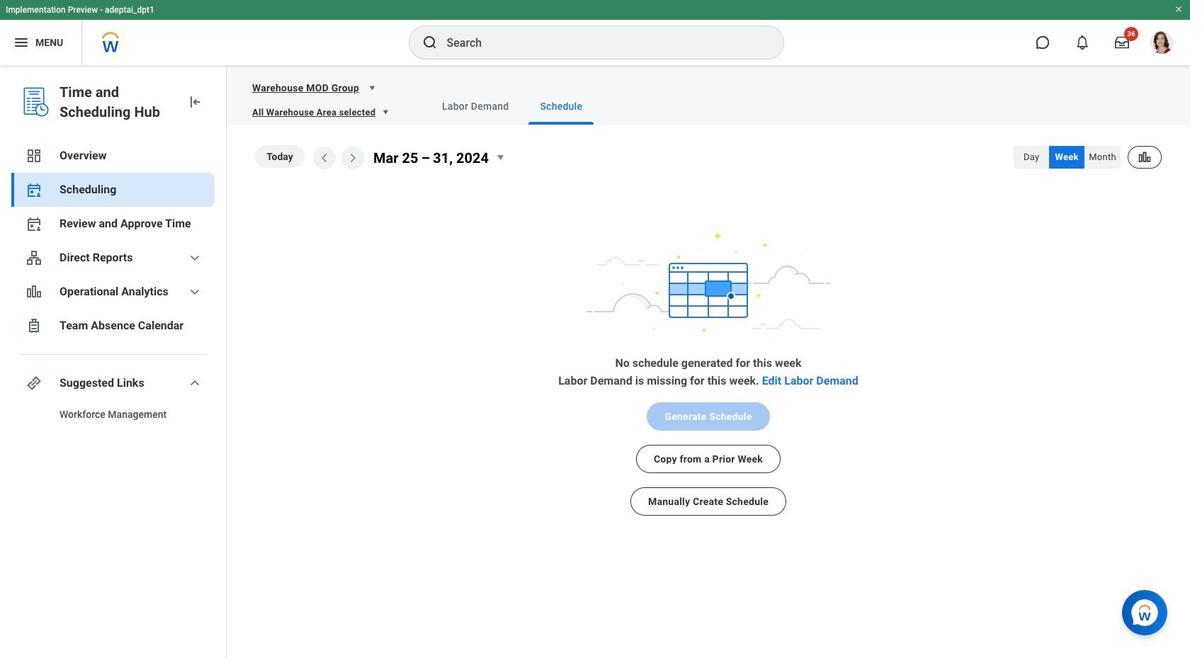 Task type: vqa. For each thing, say whether or not it's contained in the screenshot.
the close environment banner image
yes



Task type: locate. For each thing, give the bounding box(es) containing it.
1 calendar user solid image from the top
[[26, 181, 43, 198]]

1 vertical spatial chevron down small image
[[186, 375, 203, 392]]

time and scheduling hub element
[[60, 82, 175, 122]]

calendar user solid image down dashboard 'image'
[[26, 181, 43, 198]]

2 vertical spatial caret down small image
[[492, 149, 509, 166]]

tab panel
[[227, 125, 1191, 540]]

view team image
[[26, 249, 43, 267]]

chevron down small image
[[186, 284, 203, 301]]

0 vertical spatial chevron down small image
[[186, 249, 203, 267]]

Search Workday  search field
[[447, 27, 755, 58]]

chevron down small image
[[186, 249, 203, 267], [186, 375, 203, 392]]

1 chevron down small image from the top
[[186, 249, 203, 267]]

2 chevron down small image from the top
[[186, 375, 203, 392]]

search image
[[421, 34, 438, 51]]

2 calendar user solid image from the top
[[26, 215, 43, 232]]

profile logan mcneil image
[[1151, 31, 1174, 57]]

chevron down small image for link image
[[186, 375, 203, 392]]

tab list
[[403, 88, 1174, 125]]

banner
[[0, 0, 1191, 65]]

calendar user solid image up view team icon at the left top of page
[[26, 215, 43, 232]]

0 horizontal spatial chart image
[[26, 284, 43, 301]]

0 vertical spatial calendar user solid image
[[26, 181, 43, 198]]

0 vertical spatial caret down small image
[[365, 81, 379, 95]]

1 horizontal spatial chart image
[[1138, 150, 1153, 164]]

1 vertical spatial calendar user solid image
[[26, 215, 43, 232]]

1 vertical spatial caret down small image
[[379, 105, 393, 119]]

chevron right small image
[[344, 149, 361, 167]]

caret down small image
[[365, 81, 379, 95], [379, 105, 393, 119], [492, 149, 509, 166]]

1 vertical spatial chart image
[[26, 284, 43, 301]]

chart image
[[1138, 150, 1153, 164], [26, 284, 43, 301]]

0 vertical spatial chart image
[[1138, 150, 1153, 164]]

calendar user solid image
[[26, 181, 43, 198], [26, 215, 43, 232]]

task timeoff image
[[26, 318, 43, 335]]



Task type: describe. For each thing, give the bounding box(es) containing it.
navigation pane region
[[0, 65, 227, 658]]

link image
[[26, 375, 43, 392]]

inbox large image
[[1116, 35, 1130, 50]]

notifications large image
[[1076, 35, 1090, 50]]

transformation import image
[[186, 94, 203, 111]]

close environment banner image
[[1175, 5, 1184, 13]]

justify image
[[13, 34, 30, 51]]

chevron down small image for view team icon at the left top of page
[[186, 249, 203, 267]]

chevron left small image
[[316, 149, 333, 167]]

dashboard image
[[26, 147, 43, 164]]



